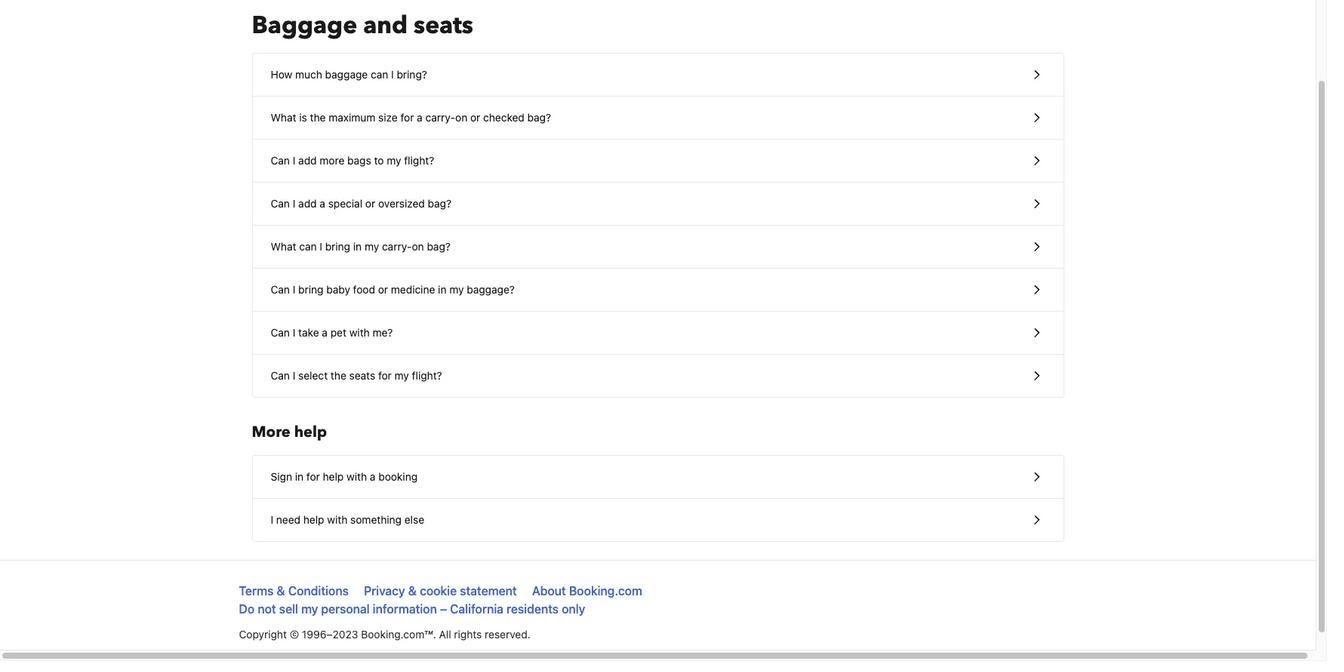 Task type: describe. For each thing, give the bounding box(es) containing it.
0 vertical spatial carry-
[[426, 111, 456, 124]]

all
[[439, 628, 451, 641]]

how much baggage can i bring? button
[[253, 54, 1064, 97]]

can i select the seats for my flight?
[[271, 369, 442, 382]]

what can i bring in my carry-on bag?
[[271, 240, 451, 253]]

terms & conditions
[[239, 585, 349, 598]]

can for can i bring baby food or medicine in my baggage?
[[271, 283, 290, 296]]

else
[[405, 514, 425, 526]]

terms & conditions link
[[239, 585, 349, 598]]

2 vertical spatial for
[[307, 471, 320, 483]]

my inside can i bring baby food or medicine in my baggage? button
[[450, 283, 464, 296]]

rights
[[454, 628, 482, 641]]

or inside what is the maximum size for a carry-on or checked bag? button
[[471, 111, 481, 124]]

i need help with something else button
[[253, 499, 1064, 542]]

maximum
[[329, 111, 376, 124]]

terms
[[239, 585, 274, 598]]

reserved.
[[485, 628, 531, 641]]

or for oversized
[[365, 197, 376, 210]]

more
[[252, 422, 291, 443]]

i left more
[[293, 154, 296, 167]]

i down the can i add a special or oversized bag?
[[320, 240, 322, 253]]

privacy
[[364, 585, 405, 598]]

can i take a pet with me?
[[271, 326, 393, 339]]

or for medicine
[[378, 283, 388, 296]]

& for privacy
[[408, 585, 417, 598]]

1 vertical spatial with
[[347, 471, 367, 483]]

do
[[239, 603, 255, 616]]

add for more
[[298, 154, 317, 167]]

booking
[[379, 471, 418, 483]]

1 horizontal spatial in
[[353, 240, 362, 253]]

for for seats
[[378, 369, 392, 382]]

about booking.com do not sell my personal information – california residents only
[[239, 585, 643, 616]]

the inside can i select the seats for my flight? button
[[331, 369, 347, 382]]

can i add more bags to my flight?
[[271, 154, 434, 167]]

sell
[[279, 603, 298, 616]]

my inside 'can i add more bags to my flight?' button
[[387, 154, 401, 167]]

about booking.com link
[[532, 585, 643, 598]]

baggage?
[[467, 283, 515, 296]]

for for size
[[401, 111, 414, 124]]

oversized
[[378, 197, 425, 210]]

1996–2023
[[302, 628, 358, 641]]

i left bring?
[[391, 68, 394, 81]]

0 horizontal spatial bring
[[298, 283, 324, 296]]

baby
[[326, 283, 350, 296]]

a inside button
[[322, 326, 328, 339]]

about
[[532, 585, 566, 598]]

1 vertical spatial carry-
[[382, 240, 412, 253]]

what is the maximum size for a carry-on or checked bag?
[[271, 111, 551, 124]]

a right size
[[417, 111, 423, 124]]

can i add more bags to my flight? button
[[253, 140, 1064, 183]]

booking.com™.
[[361, 628, 436, 641]]

more
[[320, 154, 345, 167]]

copyright © 1996–2023 booking.com™. all rights reserved.
[[239, 628, 531, 641]]

only
[[562, 603, 586, 616]]

how
[[271, 68, 292, 81]]

2 vertical spatial in
[[295, 471, 304, 483]]

can for can i take a pet with me?
[[271, 326, 290, 339]]

0 vertical spatial bag?
[[528, 111, 551, 124]]

my inside can i select the seats for my flight? button
[[395, 369, 409, 382]]

california
[[450, 603, 504, 616]]

can i bring baby food or medicine in my baggage?
[[271, 283, 515, 296]]

bags
[[348, 154, 371, 167]]

privacy & cookie statement
[[364, 585, 517, 598]]

1 vertical spatial in
[[438, 283, 447, 296]]

more help
[[252, 422, 327, 443]]

need
[[276, 514, 301, 526]]

1 horizontal spatial seats
[[414, 9, 473, 42]]

food
[[353, 283, 375, 296]]

personal
[[321, 603, 370, 616]]

sign in for help with a booking
[[271, 471, 418, 483]]

not
[[258, 603, 276, 616]]

1 vertical spatial on
[[412, 240, 424, 253]]

me?
[[373, 326, 393, 339]]

size
[[379, 111, 398, 124]]



Task type: locate. For each thing, give the bounding box(es) containing it.
booking.com
[[569, 585, 643, 598]]

1 horizontal spatial can
[[371, 68, 388, 81]]

copyright
[[239, 628, 287, 641]]

can
[[371, 68, 388, 81], [299, 240, 317, 253]]

2 vertical spatial help
[[303, 514, 324, 526]]

on left "checked"
[[456, 111, 468, 124]]

in right sign
[[295, 471, 304, 483]]

what for what can i bring in my carry-on bag?
[[271, 240, 296, 253]]

2 & from the left
[[408, 585, 417, 598]]

the right select
[[331, 369, 347, 382]]

1 horizontal spatial or
[[378, 283, 388, 296]]

0 horizontal spatial carry-
[[382, 240, 412, 253]]

the
[[310, 111, 326, 124], [331, 369, 347, 382]]

2 can from the top
[[271, 197, 290, 210]]

0 horizontal spatial seats
[[349, 369, 375, 382]]

i left baby
[[293, 283, 296, 296]]

2 what from the top
[[271, 240, 296, 253]]

bag? right oversized
[[428, 197, 452, 210]]

& up do not sell my personal information – california residents only link
[[408, 585, 417, 598]]

0 horizontal spatial for
[[307, 471, 320, 483]]

0 horizontal spatial can
[[299, 240, 317, 253]]

1 vertical spatial seats
[[349, 369, 375, 382]]

0 horizontal spatial &
[[277, 585, 285, 598]]

i left need
[[271, 514, 273, 526]]

1 add from the top
[[298, 154, 317, 167]]

3 can from the top
[[271, 283, 290, 296]]

is
[[299, 111, 307, 124]]

flight? for can i select the seats for my flight?
[[412, 369, 442, 382]]

can left bring?
[[371, 68, 388, 81]]

baggage
[[252, 9, 357, 42]]

and
[[363, 9, 408, 42]]

in
[[353, 240, 362, 253], [438, 283, 447, 296], [295, 471, 304, 483]]

0 vertical spatial flight?
[[404, 154, 434, 167]]

4 can from the top
[[271, 326, 290, 339]]

add
[[298, 154, 317, 167], [298, 197, 317, 210]]

i left 'special'
[[293, 197, 296, 210]]

1 vertical spatial add
[[298, 197, 317, 210]]

help right 'more'
[[294, 422, 327, 443]]

can i add a special or oversized bag? button
[[253, 183, 1064, 226]]

in down the can i add a special or oversized bag?
[[353, 240, 362, 253]]

special
[[328, 197, 363, 210]]

statement
[[460, 585, 517, 598]]

privacy & cookie statement link
[[364, 585, 517, 598]]

a left booking
[[370, 471, 376, 483]]

carry-
[[426, 111, 456, 124], [382, 240, 412, 253]]

0 horizontal spatial or
[[365, 197, 376, 210]]

seats down me? at the left of page
[[349, 369, 375, 382]]

flight? inside button
[[404, 154, 434, 167]]

2 horizontal spatial or
[[471, 111, 481, 124]]

for
[[401, 111, 414, 124], [378, 369, 392, 382], [307, 471, 320, 483]]

1 vertical spatial flight?
[[412, 369, 442, 382]]

or right food
[[378, 283, 388, 296]]

seats right and
[[414, 9, 473, 42]]

bring?
[[397, 68, 427, 81]]

a left 'special'
[[320, 197, 325, 210]]

for right size
[[401, 111, 414, 124]]

can i add a special or oversized bag?
[[271, 197, 452, 210]]

2 add from the top
[[298, 197, 317, 210]]

0 vertical spatial with
[[349, 326, 370, 339]]

2 vertical spatial or
[[378, 283, 388, 296]]

can for can i add a special or oversized bag?
[[271, 197, 290, 210]]

0 horizontal spatial on
[[412, 240, 424, 253]]

can left more
[[271, 154, 290, 167]]

pet
[[331, 326, 347, 339]]

0 vertical spatial for
[[401, 111, 414, 124]]

0 vertical spatial what
[[271, 111, 296, 124]]

sign in for help with a booking link
[[253, 456, 1064, 498]]

0 vertical spatial or
[[471, 111, 481, 124]]

1 vertical spatial the
[[331, 369, 347, 382]]

flight?
[[404, 154, 434, 167], [412, 369, 442, 382]]

©
[[290, 628, 299, 641]]

what can i bring in my carry-on bag? button
[[253, 226, 1064, 269]]

the right is
[[310, 111, 326, 124]]

1 horizontal spatial carry-
[[426, 111, 456, 124]]

bag? up the medicine
[[427, 240, 451, 253]]

my
[[387, 154, 401, 167], [365, 240, 379, 253], [450, 283, 464, 296], [395, 369, 409, 382], [301, 603, 318, 616]]

can
[[271, 154, 290, 167], [271, 197, 290, 210], [271, 283, 290, 296], [271, 326, 290, 339], [271, 369, 290, 382]]

help up i need help with something else
[[323, 471, 344, 483]]

2 vertical spatial bag?
[[427, 240, 451, 253]]

0 vertical spatial seats
[[414, 9, 473, 42]]

sign in for help with a booking button
[[253, 456, 1064, 499]]

seats inside button
[[349, 369, 375, 382]]

bring up baby
[[325, 240, 350, 253]]

1 horizontal spatial &
[[408, 585, 417, 598]]

take
[[298, 326, 319, 339]]

i left select
[[293, 369, 296, 382]]

baggage
[[325, 68, 368, 81]]

conditions
[[288, 585, 349, 598]]

& for terms
[[277, 585, 285, 598]]

0 vertical spatial on
[[456, 111, 468, 124]]

add for a
[[298, 197, 317, 210]]

can left select
[[271, 369, 290, 382]]

or
[[471, 111, 481, 124], [365, 197, 376, 210], [378, 283, 388, 296]]

or inside can i add a special or oversized bag? button
[[365, 197, 376, 210]]

how much baggage can i bring?
[[271, 68, 427, 81]]

a left pet
[[322, 326, 328, 339]]

help
[[294, 422, 327, 443], [323, 471, 344, 483], [303, 514, 324, 526]]

carry- up can i bring baby food or medicine in my baggage?
[[382, 240, 412, 253]]

with left booking
[[347, 471, 367, 483]]

1 horizontal spatial bring
[[325, 240, 350, 253]]

0 vertical spatial the
[[310, 111, 326, 124]]

can for can i add more bags to my flight?
[[271, 154, 290, 167]]

0 vertical spatial help
[[294, 422, 327, 443]]

i
[[391, 68, 394, 81], [293, 154, 296, 167], [293, 197, 296, 210], [320, 240, 322, 253], [293, 283, 296, 296], [293, 326, 296, 339], [293, 369, 296, 382], [271, 514, 273, 526]]

can i take a pet with me? button
[[253, 312, 1064, 355]]

&
[[277, 585, 285, 598], [408, 585, 417, 598]]

1 vertical spatial or
[[365, 197, 376, 210]]

bag? right "checked"
[[528, 111, 551, 124]]

1 vertical spatial can
[[299, 240, 317, 253]]

0 horizontal spatial the
[[310, 111, 326, 124]]

flight? for can i add more bags to my flight?
[[404, 154, 434, 167]]

can left 'special'
[[271, 197, 290, 210]]

0 vertical spatial in
[[353, 240, 362, 253]]

or right 'special'
[[365, 197, 376, 210]]

0 horizontal spatial in
[[295, 471, 304, 483]]

with left something
[[327, 514, 348, 526]]

1 vertical spatial what
[[271, 240, 296, 253]]

0 vertical spatial add
[[298, 154, 317, 167]]

can left take
[[271, 326, 290, 339]]

2 vertical spatial with
[[327, 514, 348, 526]]

what is the maximum size for a carry-on or checked bag? button
[[253, 97, 1064, 140]]

a
[[417, 111, 423, 124], [320, 197, 325, 210], [322, 326, 328, 339], [370, 471, 376, 483]]

with right pet
[[349, 326, 370, 339]]

the inside what is the maximum size for a carry-on or checked bag? button
[[310, 111, 326, 124]]

much
[[295, 68, 322, 81]]

i left take
[[293, 326, 296, 339]]

residents
[[507, 603, 559, 616]]

my inside about booking.com do not sell my personal information – california residents only
[[301, 603, 318, 616]]

i need help with something else
[[271, 514, 425, 526]]

on
[[456, 111, 468, 124], [412, 240, 424, 253]]

with inside button
[[349, 326, 370, 339]]

for down me? at the left of page
[[378, 369, 392, 382]]

1 vertical spatial help
[[323, 471, 344, 483]]

checked
[[483, 111, 525, 124]]

for right sign
[[307, 471, 320, 483]]

1 & from the left
[[277, 585, 285, 598]]

can left baby
[[271, 283, 290, 296]]

1 vertical spatial bag?
[[428, 197, 452, 210]]

2 horizontal spatial in
[[438, 283, 447, 296]]

or left "checked"
[[471, 111, 481, 124]]

carry- down bring?
[[426, 111, 456, 124]]

information
[[373, 603, 437, 616]]

do not sell my personal information – california residents only link
[[239, 603, 586, 616]]

add inside 'can i add more bags to my flight?' button
[[298, 154, 317, 167]]

in right the medicine
[[438, 283, 447, 296]]

sign
[[271, 471, 292, 483]]

can for can i select the seats for my flight?
[[271, 369, 290, 382]]

1 horizontal spatial for
[[378, 369, 392, 382]]

& up sell
[[277, 585, 285, 598]]

or inside can i bring baby food or medicine in my baggage? button
[[378, 283, 388, 296]]

1 horizontal spatial the
[[331, 369, 347, 382]]

1 horizontal spatial on
[[456, 111, 468, 124]]

bring
[[325, 240, 350, 253], [298, 283, 324, 296]]

can i bring baby food or medicine in my baggage? button
[[253, 269, 1064, 312]]

my inside what can i bring in my carry-on bag? button
[[365, 240, 379, 253]]

bring left baby
[[298, 283, 324, 296]]

0 vertical spatial bring
[[325, 240, 350, 253]]

cookie
[[420, 585, 457, 598]]

help right need
[[303, 514, 324, 526]]

add left more
[[298, 154, 317, 167]]

select
[[298, 369, 328, 382]]

1 vertical spatial for
[[378, 369, 392, 382]]

baggage and seats
[[252, 9, 473, 42]]

add left 'special'
[[298, 197, 317, 210]]

–
[[440, 603, 447, 616]]

bag?
[[528, 111, 551, 124], [428, 197, 452, 210], [427, 240, 451, 253]]

add inside can i add a special or oversized bag? button
[[298, 197, 317, 210]]

1 can from the top
[[271, 154, 290, 167]]

5 can from the top
[[271, 369, 290, 382]]

what
[[271, 111, 296, 124], [271, 240, 296, 253]]

2 horizontal spatial for
[[401, 111, 414, 124]]

on up the medicine
[[412, 240, 424, 253]]

medicine
[[391, 283, 435, 296]]

can down the can i add a special or oversized bag?
[[299, 240, 317, 253]]

0 vertical spatial can
[[371, 68, 388, 81]]

flight? inside button
[[412, 369, 442, 382]]

something
[[351, 514, 402, 526]]

what for what is the maximum size for a carry-on or checked bag?
[[271, 111, 296, 124]]

1 what from the top
[[271, 111, 296, 124]]

to
[[374, 154, 384, 167]]

1 vertical spatial bring
[[298, 283, 324, 296]]

can i select the seats for my flight? button
[[253, 355, 1064, 397]]

seats
[[414, 9, 473, 42], [349, 369, 375, 382]]



Task type: vqa. For each thing, say whether or not it's contained in the screenshot.
more
yes



